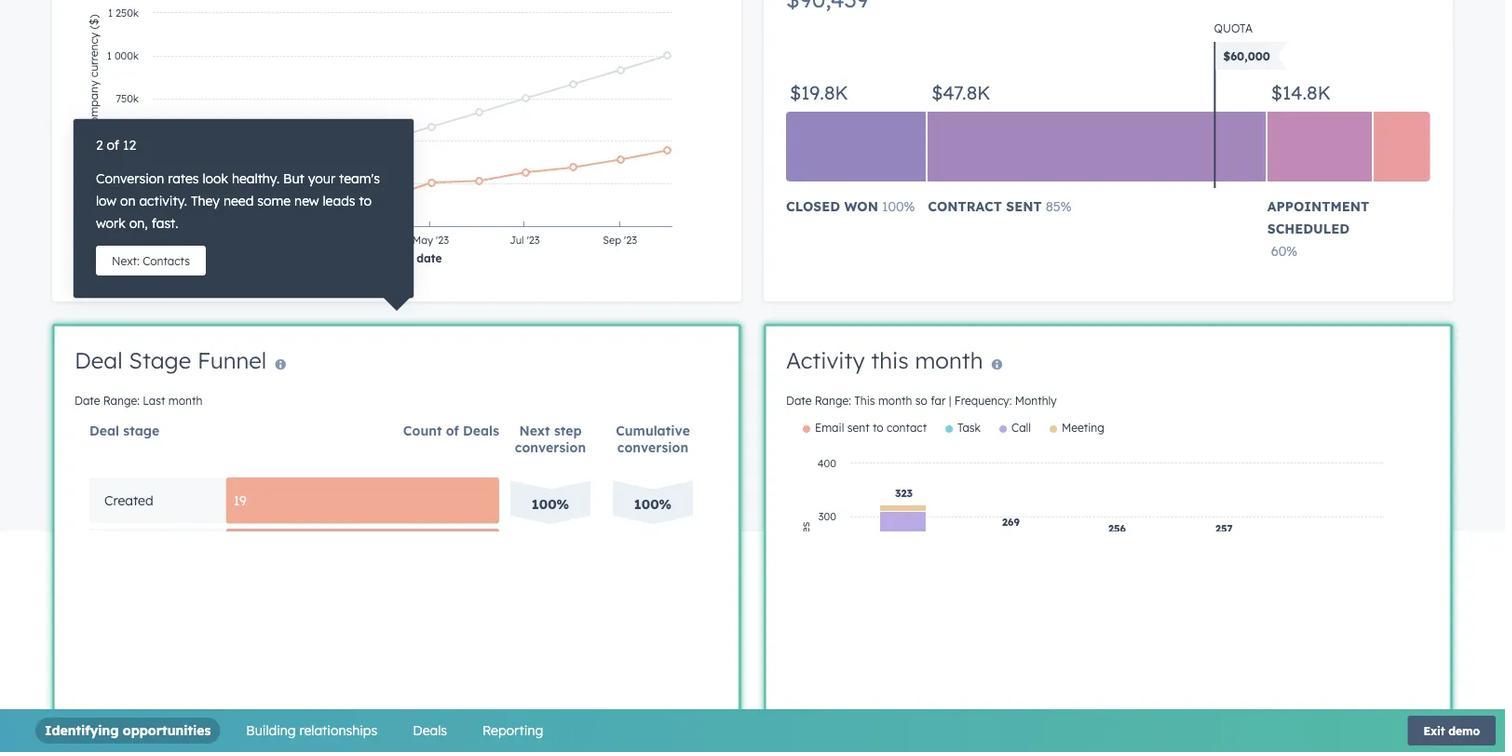 Task type: describe. For each thing, give the bounding box(es) containing it.
some
[[257, 193, 291, 209]]

7
[[408, 698, 415, 714]]

count
[[403, 423, 442, 439]]

contract
[[928, 198, 1002, 215]]

closed
[[786, 198, 840, 215]]

need
[[224, 193, 254, 209]]

healthy.
[[232, 171, 280, 187]]

'23 for sep '23
[[624, 234, 637, 247]]

last
[[143, 394, 165, 408]]

deal stage
[[89, 423, 160, 439]]

identifying opportunities
[[45, 723, 211, 739]]

cumulative conversion
[[616, 423, 690, 456]]

$19.8k
[[790, 81, 848, 104]]

building
[[246, 723, 296, 739]]

12
[[123, 137, 136, 153]]

frequency:
[[955, 394, 1012, 408]]

exit demo
[[1424, 724, 1481, 738]]

|
[[949, 394, 952, 408]]

look
[[203, 171, 228, 187]]

low
[[96, 193, 116, 209]]

$47.8k
[[932, 81, 991, 104]]

activity.
[[139, 193, 187, 209]]

relationships
[[300, 723, 378, 739]]

2 of 12
[[96, 137, 136, 153]]

exit
[[1424, 724, 1446, 738]]

date range: last month
[[75, 394, 202, 408]]

of for 2
[[107, 137, 119, 153]]

contract sent button
[[928, 196, 1042, 218]]

$14.8k
[[1272, 81, 1331, 104]]

appointment
[[1268, 198, 1370, 215]]

leads
[[323, 193, 355, 209]]

date for activity this month
[[786, 394, 812, 408]]

85%
[[1046, 198, 1072, 215]]

2 horizontal spatial month
[[915, 347, 983, 375]]

opportunities
[[123, 723, 211, 739]]

1 horizontal spatial 100%
[[634, 496, 672, 513]]

jul '23
[[510, 234, 540, 247]]

month for deal stage funnel
[[168, 394, 202, 408]]

closed won button
[[786, 196, 879, 218]]

contract sent 85%
[[928, 198, 1072, 215]]

60%
[[1272, 243, 1298, 259]]

this
[[872, 347, 909, 375]]

date range: this month so far | frequency: monthly
[[786, 394, 1057, 408]]

on,
[[129, 215, 148, 232]]

next:
[[112, 254, 140, 268]]

team's
[[339, 171, 380, 187]]

0 vertical spatial deals
[[463, 423, 499, 439]]

next: contacts button
[[96, 246, 206, 276]]

'23 for jul '23
[[527, 234, 540, 247]]

month for activity this month
[[879, 394, 913, 408]]

may '23
[[413, 234, 449, 247]]

appointment scheduled button
[[1268, 196, 1372, 240]]

building relationships button
[[246, 718, 378, 744]]

step
[[554, 423, 582, 439]]

date for deal stage funnel
[[75, 394, 100, 408]]

sep '23
[[603, 234, 637, 247]]



Task type: vqa. For each thing, say whether or not it's contained in the screenshot.
Range:
yes



Task type: locate. For each thing, give the bounding box(es) containing it.
1 horizontal spatial month
[[879, 394, 913, 408]]

range: left the this
[[815, 394, 852, 408]]

1 horizontal spatial interactive chart image
[[786, 423, 1431, 730]]

1 vertical spatial interactive chart image
[[786, 423, 1431, 730]]

0 vertical spatial of
[[107, 137, 119, 153]]

0 horizontal spatial month
[[168, 394, 202, 408]]

of right 2
[[107, 137, 119, 153]]

1 horizontal spatial range:
[[815, 394, 852, 408]]

0 horizontal spatial date
[[75, 394, 100, 408]]

closed won 100%
[[786, 198, 915, 215]]

conversion
[[96, 171, 164, 187]]

'23 right jul on the left of the page
[[527, 234, 540, 247]]

created
[[104, 493, 153, 509]]

rates
[[168, 171, 199, 187]]

2 date from the left
[[786, 394, 812, 408]]

1 conversion from the left
[[515, 439, 586, 456]]

to
[[359, 193, 372, 209]]

1 horizontal spatial '23
[[527, 234, 540, 247]]

100% down next step conversion
[[532, 496, 569, 513]]

identifying
[[45, 723, 119, 739]]

deals left next
[[463, 423, 499, 439]]

of for count
[[446, 423, 459, 439]]

activity
[[786, 347, 865, 375]]

stage
[[123, 423, 160, 439]]

deal up date range: last month
[[75, 347, 123, 375]]

building relationships
[[246, 723, 378, 739]]

deal
[[75, 347, 123, 375], [89, 423, 119, 439]]

month up |
[[915, 347, 983, 375]]

reporting
[[483, 723, 543, 739]]

2 horizontal spatial '23
[[624, 234, 637, 247]]

interactive chart image
[[75, 0, 719, 280], [786, 423, 1431, 730]]

date up deal stage
[[75, 394, 100, 408]]

0 horizontal spatial of
[[107, 137, 119, 153]]

2
[[96, 137, 103, 153]]

next: contacts
[[112, 254, 190, 268]]

work
[[96, 215, 126, 232]]

demo
[[1449, 724, 1481, 738]]

next
[[519, 423, 550, 439]]

0 horizontal spatial 100%
[[532, 496, 569, 513]]

100% right won
[[882, 198, 915, 215]]

100% down cumulative conversion
[[634, 496, 672, 513]]

of
[[107, 137, 119, 153], [446, 423, 459, 439]]

0 horizontal spatial deals
[[413, 723, 447, 739]]

deal for deal stage
[[89, 423, 119, 439]]

1 horizontal spatial date
[[786, 394, 812, 408]]

deal for deal stage funnel
[[75, 347, 123, 375]]

100%
[[882, 198, 915, 215], [532, 496, 569, 513], [634, 496, 672, 513]]

0 horizontal spatial '23
[[436, 234, 449, 247]]

'23 right may
[[436, 234, 449, 247]]

contacts
[[143, 254, 190, 268]]

0 vertical spatial interactive chart image
[[75, 0, 719, 280]]

1 vertical spatial deal
[[89, 423, 119, 439]]

appointment scheduled 60%
[[1268, 198, 1370, 259]]

may
[[413, 234, 433, 247]]

this
[[855, 394, 875, 408]]

funnel
[[197, 347, 267, 375]]

deals
[[463, 423, 499, 439], [413, 723, 447, 739]]

0 horizontal spatial range:
[[103, 394, 140, 408]]

range: up deal stage
[[103, 394, 140, 408]]

so
[[916, 394, 928, 408]]

deal left stage
[[89, 423, 119, 439]]

conversion
[[515, 439, 586, 456], [618, 439, 689, 456]]

month left so
[[879, 394, 913, 408]]

toggle series visibility region
[[803, 421, 1105, 435]]

0 vertical spatial deal
[[75, 347, 123, 375]]

0 horizontal spatial interactive chart image
[[75, 0, 719, 280]]

cumulative
[[616, 423, 690, 439]]

19
[[234, 493, 247, 509]]

deal stage funnel
[[75, 347, 267, 375]]

date down activity
[[786, 394, 812, 408]]

2 range: from the left
[[815, 394, 852, 408]]

1 '23 from the left
[[436, 234, 449, 247]]

'23 right sep
[[624, 234, 637, 247]]

new
[[294, 193, 319, 209]]

2 '23 from the left
[[527, 234, 540, 247]]

of right count
[[446, 423, 459, 439]]

stage
[[129, 347, 191, 375]]

2 conversion from the left
[[618, 439, 689, 456]]

1 horizontal spatial conversion
[[618, 439, 689, 456]]

1 vertical spatial of
[[446, 423, 459, 439]]

sep
[[603, 234, 622, 247]]

exit demo button
[[1408, 717, 1496, 746]]

won
[[845, 198, 879, 215]]

fast.
[[152, 215, 178, 232]]

range: for activity
[[815, 394, 852, 408]]

they
[[191, 193, 220, 209]]

1 date from the left
[[75, 394, 100, 408]]

month
[[915, 347, 983, 375], [168, 394, 202, 408], [879, 394, 913, 408]]

but
[[283, 171, 304, 187]]

count of deals
[[403, 423, 499, 439]]

identifying opportunities button
[[45, 718, 211, 744]]

your
[[308, 171, 336, 187]]

1 vertical spatial deals
[[413, 723, 447, 739]]

'23
[[436, 234, 449, 247], [527, 234, 540, 247], [624, 234, 637, 247]]

2 horizontal spatial 100%
[[882, 198, 915, 215]]

activity this month
[[786, 347, 983, 375]]

1 horizontal spatial of
[[446, 423, 459, 439]]

range:
[[103, 394, 140, 408], [815, 394, 852, 408]]

range: for deal
[[103, 394, 140, 408]]

far
[[931, 394, 946, 408]]

'23 for may '23
[[436, 234, 449, 247]]

conversion rates look healthy. but your team's low on activity. they need some new leads to work on, fast.
[[96, 171, 380, 232]]

jul
[[510, 234, 524, 247]]

month right 'last'
[[168, 394, 202, 408]]

deals down 7
[[413, 723, 447, 739]]

sent
[[1007, 198, 1042, 215]]

next step conversion
[[515, 423, 586, 456]]

deals button
[[413, 718, 447, 744]]

3 '23 from the left
[[624, 234, 637, 247]]

scheduled
[[1268, 221, 1350, 237]]

0 horizontal spatial conversion
[[515, 439, 586, 456]]

conversion inside cumulative conversion
[[618, 439, 689, 456]]

on
[[120, 193, 136, 209]]

reporting button
[[483, 718, 543, 744]]

monthly
[[1015, 394, 1057, 408]]

1 range: from the left
[[103, 394, 140, 408]]

1 horizontal spatial deals
[[463, 423, 499, 439]]



